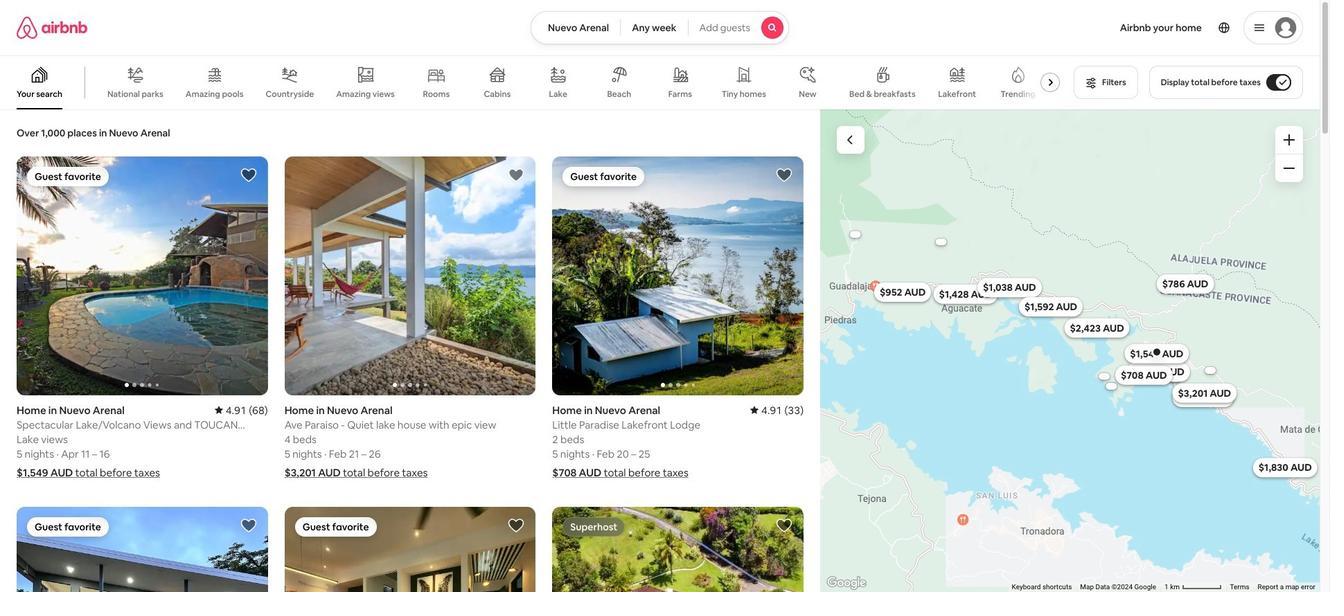 Task type: locate. For each thing, give the bounding box(es) containing it.
1 vertical spatial add to wishlist: home in nuevo arenal image
[[776, 517, 793, 534]]

add to wishlist: home in nuevo arenal image
[[508, 167, 525, 184], [776, 167, 793, 184], [240, 517, 257, 534], [508, 517, 525, 534]]

zoom in image
[[1284, 134, 1295, 146]]

google image
[[824, 575, 870, 593]]

profile element
[[806, 0, 1304, 55]]

0 horizontal spatial add to wishlist: home in nuevo arenal image
[[240, 167, 257, 184]]

None search field
[[531, 11, 789, 44]]

add to wishlist: home in nuevo arenal image
[[240, 167, 257, 184], [776, 517, 793, 534]]

zoom out image
[[1284, 163, 1295, 174]]

4.91 out of 5 average rating,  33 reviews image
[[751, 404, 804, 417]]

group
[[0, 55, 1066, 110], [17, 157, 268, 395], [285, 157, 536, 395], [553, 157, 804, 395], [17, 507, 268, 593], [285, 507, 536, 593], [553, 507, 804, 593]]

4.91 out of 5 average rating,  68 reviews image
[[215, 404, 268, 417]]



Task type: vqa. For each thing, say whether or not it's contained in the screenshot.
first 4:30 from the left
no



Task type: describe. For each thing, give the bounding box(es) containing it.
1 horizontal spatial add to wishlist: home in nuevo arenal image
[[776, 517, 793, 534]]

google map
showing 26 stays. region
[[821, 110, 1320, 593]]

the location you searched image
[[1152, 346, 1163, 358]]

0 vertical spatial add to wishlist: home in nuevo arenal image
[[240, 167, 257, 184]]



